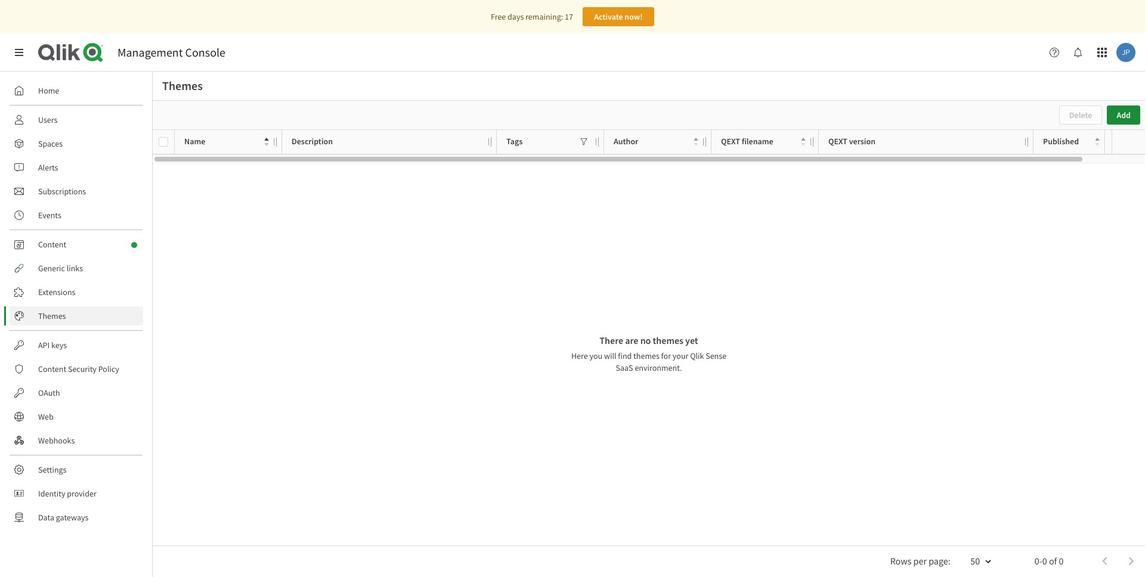 Task type: describe. For each thing, give the bounding box(es) containing it.
management
[[118, 45, 183, 60]]

author button
[[614, 134, 699, 150]]

james peterson image
[[1117, 43, 1136, 62]]

data
[[38, 513, 54, 523]]

qext filename button
[[721, 134, 806, 150]]

generic
[[38, 263, 65, 274]]

identity provider link
[[10, 485, 143, 504]]

new connector image
[[131, 242, 137, 248]]

keys
[[51, 340, 67, 351]]

free days remaining: 17
[[491, 11, 573, 22]]

policy
[[98, 364, 119, 375]]

name
[[184, 136, 205, 147]]

will
[[604, 351, 617, 361]]

extensions link
[[10, 283, 143, 302]]

50
[[971, 555, 980, 567]]

50 button
[[957, 552, 1000, 573]]

1 horizontal spatial themes
[[162, 78, 203, 93]]

users
[[38, 115, 58, 125]]

management console element
[[118, 45, 226, 60]]

users link
[[10, 110, 143, 129]]

remaining:
[[526, 11, 563, 22]]

api keys
[[38, 340, 67, 351]]

activate now!
[[594, 11, 643, 22]]

environment.
[[635, 363, 682, 373]]

filename
[[742, 136, 774, 147]]

0-0 of 0
[[1035, 555, 1064, 567]]

qext filename
[[721, 136, 774, 147]]

oauth
[[38, 388, 60, 399]]

spaces link
[[10, 134, 143, 153]]

0 vertical spatial themes
[[653, 334, 684, 346]]

data gateways
[[38, 513, 89, 523]]

version
[[850, 136, 876, 147]]

spaces
[[38, 138, 63, 149]]

alerts link
[[10, 158, 143, 177]]

days
[[508, 11, 524, 22]]

qlik
[[690, 351, 704, 361]]

identity
[[38, 489, 65, 499]]

navigation pane element
[[0, 76, 152, 532]]

security
[[68, 364, 97, 375]]

here
[[572, 351, 588, 361]]

provider
[[67, 489, 97, 499]]

generic links link
[[10, 259, 143, 278]]

page:
[[929, 555, 951, 567]]

add button
[[1108, 106, 1141, 125]]

home link
[[10, 81, 143, 100]]

there
[[600, 334, 624, 346]]

add
[[1117, 110, 1131, 121]]

alerts
[[38, 162, 58, 173]]

identity provider
[[38, 489, 97, 499]]

generic links
[[38, 263, 83, 274]]

tags
[[507, 136, 523, 147]]

1 0 from the left
[[1043, 555, 1048, 567]]

updated button
[[1115, 134, 1146, 150]]

content link
[[10, 235, 143, 254]]

content for content security policy
[[38, 364, 66, 375]]

content for content
[[38, 239, 66, 250]]

data gateways link
[[10, 508, 143, 527]]

1 vertical spatial themes
[[634, 351, 660, 361]]

close sidebar menu image
[[14, 48, 24, 57]]

for
[[662, 351, 671, 361]]



Task type: locate. For each thing, give the bounding box(es) containing it.
2 qext from the left
[[829, 136, 848, 147]]

qext inside button
[[721, 136, 740, 147]]

0 left the of
[[1043, 555, 1048, 567]]

events
[[38, 210, 61, 221]]

themes down extensions
[[38, 311, 66, 322]]

webhooks link
[[10, 431, 143, 451]]

there are no themes yet here you will find themes for your qlik sense saas environment.
[[572, 334, 727, 373]]

updated
[[1115, 136, 1146, 147]]

settings link
[[10, 461, 143, 480]]

2 0 from the left
[[1059, 555, 1064, 567]]

you
[[590, 351, 603, 361]]

1 qext from the left
[[721, 136, 740, 147]]

name button
[[184, 134, 269, 150]]

0
[[1043, 555, 1048, 567], [1059, 555, 1064, 567]]

content down api keys
[[38, 364, 66, 375]]

0-
[[1035, 555, 1043, 567]]

activate
[[594, 11, 623, 22]]

extensions
[[38, 287, 75, 298]]

content
[[38, 239, 66, 250], [38, 364, 66, 375]]

rows
[[891, 555, 912, 567]]

0 horizontal spatial 0
[[1043, 555, 1048, 567]]

themes
[[653, 334, 684, 346], [634, 351, 660, 361]]

themes inside navigation pane element
[[38, 311, 66, 322]]

content security policy
[[38, 364, 119, 375]]

yet
[[686, 334, 699, 346]]

webhooks
[[38, 436, 75, 446]]

0 vertical spatial themes
[[162, 78, 203, 93]]

qext left version
[[829, 136, 848, 147]]

themes
[[162, 78, 203, 93], [38, 311, 66, 322]]

0 horizontal spatial themes
[[38, 311, 66, 322]]

links
[[67, 263, 83, 274]]

per
[[914, 555, 927, 567]]

home
[[38, 85, 59, 96]]

qext left filename
[[721, 136, 740, 147]]

settings
[[38, 465, 67, 476]]

gateways
[[56, 513, 89, 523]]

subscriptions link
[[10, 182, 143, 201]]

published
[[1044, 136, 1080, 147]]

1 horizontal spatial qext
[[829, 136, 848, 147]]

1 content from the top
[[38, 239, 66, 250]]

your
[[673, 351, 689, 361]]

console
[[185, 45, 226, 60]]

content security policy link
[[10, 360, 143, 379]]

now!
[[625, 11, 643, 22]]

api keys link
[[10, 336, 143, 355]]

17
[[565, 11, 573, 22]]

web
[[38, 412, 54, 422]]

free
[[491, 11, 506, 22]]

management console
[[118, 45, 226, 60]]

themes up for
[[653, 334, 684, 346]]

find
[[618, 351, 632, 361]]

0 right the of
[[1059, 555, 1064, 567]]

oauth link
[[10, 384, 143, 403]]

description
[[292, 136, 333, 147]]

published button
[[1044, 134, 1100, 150]]

qext version
[[829, 136, 876, 147]]

2 content from the top
[[38, 364, 66, 375]]

content up generic
[[38, 239, 66, 250]]

1 vertical spatial content
[[38, 364, 66, 375]]

qext
[[721, 136, 740, 147], [829, 136, 848, 147]]

saas
[[616, 363, 633, 373]]

1 vertical spatial themes
[[38, 311, 66, 322]]

are
[[626, 334, 639, 346]]

api
[[38, 340, 50, 351]]

web link
[[10, 408, 143, 427]]

sense
[[706, 351, 727, 361]]

subscriptions
[[38, 186, 86, 197]]

events link
[[10, 206, 143, 225]]

themes down management console
[[162, 78, 203, 93]]

qext for qext filename
[[721, 136, 740, 147]]

no
[[641, 334, 651, 346]]

of
[[1050, 555, 1058, 567]]

1 horizontal spatial 0
[[1059, 555, 1064, 567]]

author
[[614, 136, 639, 147]]

0 horizontal spatial qext
[[721, 136, 740, 147]]

qext for qext version
[[829, 136, 848, 147]]

activate now! link
[[583, 7, 655, 26]]

0 vertical spatial content
[[38, 239, 66, 250]]

themes down 'no'
[[634, 351, 660, 361]]

rows per page:
[[891, 555, 951, 567]]

themes link
[[10, 307, 143, 326]]



Task type: vqa. For each thing, say whether or not it's contained in the screenshot.
Webhooks
yes



